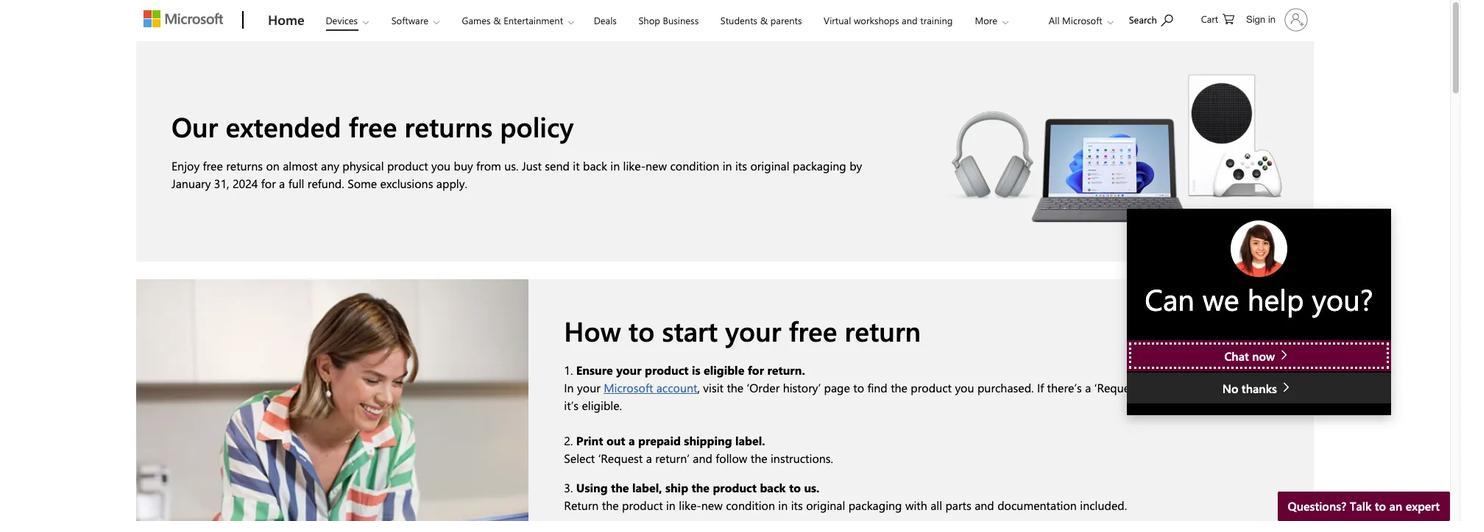 Task type: describe. For each thing, give the bounding box(es) containing it.
software
[[391, 14, 428, 26]]

search button
[[1122, 2, 1180, 35]]

condition inside enjoy free returns on almost any physical product you buy from us. just send it back in like-new condition in its original packaging by january 31, 2024 for a full refund. some exclusions apply.
[[670, 158, 719, 174]]

'order
[[747, 381, 780, 396]]

prepaid
[[638, 434, 681, 449]]

ship
[[665, 481, 688, 496]]

for inside 1. ensure your product is eligible for return. in your microsoft account
[[748, 363, 764, 379]]

parents
[[770, 14, 802, 26]]

full
[[288, 176, 304, 192]]

almost
[[283, 158, 318, 174]]

all
[[931, 499, 942, 514]]

our
[[172, 108, 218, 144]]

expert
[[1406, 499, 1440, 515]]

new inside enjoy free returns on almost any physical product you buy from us. just send it back in like-new condition in its original packaging by january 31, 2024 for a full refund. some exclusions apply.
[[646, 158, 667, 174]]

, visit the 'order history' page to find the product you purchased. if there's a 'request a return' button next to it, it's eligible.
[[564, 381, 1276, 414]]

entertainment
[[504, 14, 563, 26]]

visit
[[703, 381, 724, 396]]

any
[[321, 158, 339, 174]]

policy
[[500, 108, 574, 144]]

like- inside 3. using the label, ship the product back to us. return the product in like-new condition in its original packaging with all parts and documentation included.
[[679, 499, 701, 514]]

0 vertical spatial your
[[725, 313, 781, 349]]

january
[[172, 176, 211, 192]]

shop business
[[638, 14, 699, 26]]

questions?
[[1288, 499, 1347, 515]]

back inside 3. using the label, ship the product back to us. return the product in like-new condition in its original packaging with all parts and documentation included.
[[760, 481, 786, 496]]

find
[[867, 381, 888, 396]]

all microsoft
[[1049, 14, 1102, 26]]

print
[[576, 434, 603, 449]]

it,
[[1267, 381, 1276, 396]]

all microsoft button
[[1037, 1, 1121, 40]]

it's
[[564, 399, 579, 414]]

sign
[[1246, 14, 1266, 25]]

games
[[462, 14, 491, 26]]

by
[[850, 158, 862, 174]]

the right ship
[[692, 481, 710, 496]]

deals link
[[587, 1, 623, 36]]

the inside 2. print out a prepaid shipping label. select 'request a return' and follow the instructions.
[[751, 452, 767, 467]]

software button
[[379, 1, 451, 40]]

you inside enjoy free returns on almost any physical product you buy from us. just send it back in like-new condition in its original packaging by january 31, 2024 for a full refund. some exclusions apply.
[[431, 158, 451, 174]]

label,
[[632, 481, 662, 496]]

search
[[1129, 13, 1157, 26]]

return.
[[767, 363, 805, 379]]

start
[[662, 313, 718, 349]]

'request inside , visit the 'order history' page to find the product you purchased. if there's a 'request a return' button next to it, it's eligible.
[[1094, 381, 1139, 396]]

devices
[[326, 14, 358, 26]]

talk
[[1350, 499, 1372, 515]]

0 vertical spatial free
[[349, 108, 397, 144]]

to inside dropdown button
[[1375, 499, 1386, 515]]

to left it,
[[1253, 381, 1264, 396]]

and inside virtual workshops and training link
[[902, 14, 918, 26]]

a left button
[[1142, 381, 1148, 396]]

the right find
[[891, 381, 908, 396]]

product inside 1. ensure your product is eligible for return. in your microsoft account
[[645, 363, 689, 379]]

virtual
[[824, 14, 851, 26]]

person smiling while using a surface device. image
[[136, 280, 529, 522]]

in
[[564, 381, 574, 396]]

students & parents
[[720, 14, 802, 26]]

microsoft account link
[[604, 381, 697, 396]]

can we help you?
[[1145, 279, 1373, 318]]

history'
[[783, 381, 821, 396]]

product inside , visit the 'order history' page to find the product you purchased. if there's a 'request a return' button next to it, it's eligible.
[[911, 381, 952, 396]]

if
[[1037, 381, 1044, 396]]

account
[[656, 381, 697, 396]]

chat now button
[[1127, 341, 1391, 372]]

enjoy free returns on almost any physical product you buy from us. just send it back in like-new condition in its original packaging by january 31, 2024 for a full refund. some exclusions apply.
[[172, 158, 862, 192]]

no thanks
[[1222, 381, 1280, 397]]

sign in link
[[1238, 2, 1314, 38]]

2 horizontal spatial free
[[789, 313, 837, 349]]

condition inside 3. using the label, ship the product back to us. return the product in like-new condition in its original packaging with all parts and documentation included.
[[726, 499, 775, 514]]

students
[[720, 14, 758, 26]]

training
[[920, 14, 953, 26]]

you?
[[1312, 279, 1373, 318]]

how
[[564, 313, 621, 349]]

free inside enjoy free returns on almost any physical product you buy from us. just send it back in like-new condition in its original packaging by january 31, 2024 for a full refund. some exclusions apply.
[[203, 158, 223, 174]]

us. inside 3. using the label, ship the product back to us. return the product in like-new condition in its original packaging with all parts and documentation included.
[[804, 481, 820, 496]]

follow
[[716, 452, 747, 467]]

physical
[[343, 158, 384, 174]]

included.
[[1080, 499, 1127, 514]]

select
[[564, 452, 595, 467]]

product down 'label,'
[[622, 499, 663, 514]]

games & entertainment button
[[449, 1, 586, 40]]

deals
[[594, 14, 617, 26]]

3. using the label, ship the product back to us. return the product in like-new condition in its original packaging with all parts and documentation included.
[[564, 481, 1130, 514]]

it
[[573, 158, 580, 174]]

eligible
[[704, 363, 744, 379]]

you inside , visit the 'order history' page to find the product you purchased. if there's a 'request a return' button next to it, it's eligible.
[[955, 381, 974, 396]]

a right there's
[[1085, 381, 1091, 396]]

virtual workshops and training
[[824, 14, 953, 26]]

packaging inside 3. using the label, ship the product back to us. return the product in like-new condition in its original packaging with all parts and documentation included.
[[849, 499, 902, 514]]

return' inside 2. print out a prepaid shipping label. select 'request a return' and follow the instructions.
[[655, 452, 690, 467]]

new inside 3. using the label, ship the product back to us. return the product in like-new condition in its original packaging with all parts and documentation included.
[[701, 499, 723, 514]]

home
[[268, 11, 304, 29]]

& for students
[[760, 14, 768, 26]]

from
[[476, 158, 501, 174]]

we
[[1203, 279, 1239, 318]]

its inside 3. using the label, ship the product back to us. return the product in like-new condition in its original packaging with all parts and documentation included.
[[791, 499, 803, 514]]

send
[[545, 158, 570, 174]]

games & entertainment
[[462, 14, 563, 26]]

for inside enjoy free returns on almost any physical product you buy from us. just send it back in like-new condition in its original packaging by january 31, 2024 for a full refund. some exclusions apply.
[[261, 176, 276, 192]]

parts
[[945, 499, 971, 514]]

and inside 2. print out a prepaid shipping label. select 'request a return' and follow the instructions.
[[693, 452, 712, 467]]

there's
[[1047, 381, 1082, 396]]

'request inside 2. print out a prepaid shipping label. select 'request a return' and follow the instructions.
[[598, 452, 643, 467]]

refund.
[[308, 176, 344, 192]]

to left find
[[853, 381, 864, 396]]

to inside 3. using the label, ship the product back to us. return the product in like-new condition in its original packaging with all parts and documentation included.
[[789, 481, 801, 496]]

ensure
[[576, 363, 613, 379]]

0 vertical spatial returns
[[405, 108, 493, 144]]

3.
[[564, 481, 573, 496]]



Task type: vqa. For each thing, say whether or not it's contained in the screenshot.
bottommost "pay"
no



Task type: locate. For each thing, give the bounding box(es) containing it.
1 vertical spatial back
[[760, 481, 786, 496]]

2 horizontal spatial and
[[975, 499, 994, 514]]

your up microsoft account link
[[616, 363, 642, 379]]

us. inside enjoy free returns on almost any physical product you buy from us. just send it back in like-new condition in its original packaging by january 31, 2024 for a full refund. some exclusions apply.
[[504, 158, 519, 174]]

to left an
[[1375, 499, 1386, 515]]

the down the "label."
[[751, 452, 767, 467]]

us. down instructions.
[[804, 481, 820, 496]]

a inside enjoy free returns on almost any physical product you buy from us. just send it back in like-new condition in its original packaging by january 31, 2024 for a full refund. some exclusions apply.
[[279, 176, 285, 192]]

the left 'label,'
[[611, 481, 629, 496]]

sign in
[[1246, 14, 1276, 25]]

back
[[583, 158, 607, 174], [760, 481, 786, 496]]

0 horizontal spatial &
[[493, 14, 501, 26]]

0 horizontal spatial new
[[646, 158, 667, 174]]

0 horizontal spatial microsoft
[[604, 381, 653, 396]]

its
[[735, 158, 747, 174], [791, 499, 803, 514]]

returns up the 2024
[[226, 158, 263, 174]]

1 vertical spatial its
[[791, 499, 803, 514]]

'request down out
[[598, 452, 643, 467]]

1 horizontal spatial microsoft
[[1062, 14, 1102, 26]]

1 vertical spatial you
[[955, 381, 974, 396]]

now
[[1252, 349, 1275, 364]]

1 vertical spatial returns
[[226, 158, 263, 174]]

the down using
[[602, 499, 619, 514]]

on
[[266, 158, 280, 174]]

1 horizontal spatial packaging
[[849, 499, 902, 514]]

shop
[[638, 14, 660, 26]]

0 vertical spatial like-
[[623, 158, 646, 174]]

1 vertical spatial us.
[[804, 481, 820, 496]]

with
[[905, 499, 927, 514]]

microsoft up eligible.
[[604, 381, 653, 396]]

0 horizontal spatial for
[[261, 176, 276, 192]]

1 horizontal spatial its
[[791, 499, 803, 514]]

more button
[[962, 1, 1020, 40]]

1 horizontal spatial free
[[349, 108, 397, 144]]

Search search field
[[1122, 2, 1188, 35]]

to down instructions.
[[789, 481, 801, 496]]

0 horizontal spatial back
[[583, 158, 607, 174]]

1 horizontal spatial us.
[[804, 481, 820, 496]]

microsoft
[[1062, 14, 1102, 26], [604, 381, 653, 396]]

0 vertical spatial us.
[[504, 158, 519, 174]]

2. print out a prepaid shipping label. select 'request a return' and follow the instructions.
[[564, 434, 833, 467]]

new
[[646, 158, 667, 174], [701, 499, 723, 514]]

virtual workshops and training link
[[817, 1, 960, 36]]

return' inside , visit the 'order history' page to find the product you purchased. if there's a 'request a return' button next to it, it's eligible.
[[1151, 381, 1186, 396]]

is
[[692, 363, 700, 379]]

&
[[493, 14, 501, 26], [760, 14, 768, 26]]

31,
[[214, 176, 229, 192]]

1 & from the left
[[493, 14, 501, 26]]

0 horizontal spatial 'request
[[598, 452, 643, 467]]

1 vertical spatial new
[[701, 499, 723, 514]]

a right out
[[629, 434, 635, 449]]

chat now
[[1224, 349, 1278, 364]]

1 horizontal spatial returns
[[405, 108, 493, 144]]

and right the parts
[[975, 499, 994, 514]]

instructions.
[[771, 452, 833, 467]]

0 vertical spatial 'request
[[1094, 381, 1139, 396]]

like- inside enjoy free returns on almost any physical product you buy from us. just send it back in like-new condition in its original packaging by january 31, 2024 for a full refund. some exclusions apply.
[[623, 158, 646, 174]]

2 vertical spatial free
[[789, 313, 837, 349]]

0 vertical spatial packaging
[[793, 158, 846, 174]]

1 horizontal spatial condition
[[726, 499, 775, 514]]

using
[[576, 481, 608, 496]]

0 vertical spatial for
[[261, 176, 276, 192]]

purchased.
[[977, 381, 1034, 396]]

1 vertical spatial microsoft
[[604, 381, 653, 396]]

return' down prepaid
[[655, 452, 690, 467]]

and left the 'training'
[[902, 14, 918, 26]]

like- right it
[[623, 158, 646, 174]]

in inside the sign in link
[[1268, 14, 1276, 25]]

free up return.
[[789, 313, 837, 349]]

0 horizontal spatial free
[[203, 158, 223, 174]]

return
[[564, 499, 599, 514]]

0 vertical spatial you
[[431, 158, 451, 174]]

1.
[[564, 363, 573, 379]]

exclusions
[[380, 176, 433, 192]]

extended
[[226, 108, 341, 144]]

1 horizontal spatial original
[[806, 499, 845, 514]]

microsoft right all
[[1062, 14, 1102, 26]]

more
[[975, 14, 997, 26]]

1 horizontal spatial you
[[955, 381, 974, 396]]

0 horizontal spatial like-
[[623, 158, 646, 174]]

like-
[[623, 158, 646, 174], [679, 499, 701, 514]]

to
[[628, 313, 655, 349], [853, 381, 864, 396], [1253, 381, 1264, 396], [789, 481, 801, 496], [1375, 499, 1386, 515]]

0 vertical spatial new
[[646, 158, 667, 174]]

0 vertical spatial back
[[583, 158, 607, 174]]

& left parents
[[760, 14, 768, 26]]

1 vertical spatial packaging
[[849, 499, 902, 514]]

0 horizontal spatial returns
[[226, 158, 263, 174]]

product up exclusions
[[387, 158, 428, 174]]

1 vertical spatial 'request
[[598, 452, 643, 467]]

1. ensure your product is eligible for return. in your microsoft account
[[564, 363, 805, 396]]

1 horizontal spatial for
[[748, 363, 764, 379]]

2 horizontal spatial your
[[725, 313, 781, 349]]

chat
[[1224, 349, 1249, 364]]

0 horizontal spatial condition
[[670, 158, 719, 174]]

eligible.
[[582, 399, 622, 414]]

,
[[697, 381, 700, 396]]

and
[[902, 14, 918, 26], [693, 452, 712, 467], [975, 499, 994, 514]]

some
[[348, 176, 377, 192]]

packaging left with
[[849, 499, 902, 514]]

0 vertical spatial and
[[902, 14, 918, 26]]

2.
[[564, 434, 573, 449]]

1 horizontal spatial back
[[760, 481, 786, 496]]

0 vertical spatial its
[[735, 158, 747, 174]]

a variety of surface devices. image
[[921, 41, 1314, 262]]

the
[[727, 381, 744, 396], [891, 381, 908, 396], [751, 452, 767, 467], [611, 481, 629, 496], [692, 481, 710, 496], [602, 499, 619, 514]]

a left the full
[[279, 176, 285, 192]]

us. left 'just'
[[504, 158, 519, 174]]

1 horizontal spatial &
[[760, 14, 768, 26]]

0 vertical spatial microsoft
[[1062, 14, 1102, 26]]

a
[[279, 176, 285, 192], [1085, 381, 1091, 396], [1142, 381, 1148, 396], [629, 434, 635, 449], [646, 452, 652, 467]]

how to start your free return
[[564, 313, 921, 349]]

cart link
[[1201, 1, 1235, 36]]

1 horizontal spatial return'
[[1151, 381, 1186, 396]]

product up account
[[645, 363, 689, 379]]

0 horizontal spatial original
[[750, 158, 790, 174]]

for down on
[[261, 176, 276, 192]]

microsoft image
[[144, 10, 223, 27]]

for up 'order
[[748, 363, 764, 379]]

you up apply.
[[431, 158, 451, 174]]

0 horizontal spatial its
[[735, 158, 747, 174]]

2 vertical spatial and
[[975, 499, 994, 514]]

condition
[[670, 158, 719, 174], [726, 499, 775, 514]]

1 vertical spatial return'
[[655, 452, 690, 467]]

just
[[522, 158, 542, 174]]

0 vertical spatial return'
[[1151, 381, 1186, 396]]

microsoft inside dropdown button
[[1062, 14, 1102, 26]]

cart
[[1201, 13, 1218, 25]]

questions? talk to an expert button
[[1278, 492, 1450, 522]]

0 horizontal spatial and
[[693, 452, 712, 467]]

help
[[1247, 279, 1304, 318]]

1 horizontal spatial like-
[[679, 499, 701, 514]]

shipping
[[684, 434, 732, 449]]

1 vertical spatial original
[[806, 499, 845, 514]]

1 vertical spatial your
[[616, 363, 642, 379]]

original
[[750, 158, 790, 174], [806, 499, 845, 514]]

our extended free returns policy
[[172, 108, 574, 144]]

packaging inside enjoy free returns on almost any physical product you buy from us. just send it back in like-new condition in its original packaging by january 31, 2024 for a full refund. some exclusions apply.
[[793, 158, 846, 174]]

return
[[845, 313, 921, 349]]

0 horizontal spatial us.
[[504, 158, 519, 174]]

& right games at top
[[493, 14, 501, 26]]

returns up buy
[[405, 108, 493, 144]]

returns
[[405, 108, 493, 144], [226, 158, 263, 174]]

product down follow
[[713, 481, 757, 496]]

back down instructions.
[[760, 481, 786, 496]]

questions? talk to an expert
[[1288, 499, 1440, 515]]

1 vertical spatial like-
[[679, 499, 701, 514]]

product inside enjoy free returns on almost any physical product you buy from us. just send it back in like-new condition in its original packaging by january 31, 2024 for a full refund. some exclusions apply.
[[387, 158, 428, 174]]

1 vertical spatial condition
[[726, 499, 775, 514]]

business
[[663, 14, 699, 26]]

next
[[1227, 381, 1250, 396]]

0 horizontal spatial packaging
[[793, 158, 846, 174]]

you left purchased.
[[955, 381, 974, 396]]

'request
[[1094, 381, 1139, 396], [598, 452, 643, 467]]

1 vertical spatial for
[[748, 363, 764, 379]]

the down eligible
[[727, 381, 744, 396]]

free up physical
[[349, 108, 397, 144]]

its inside enjoy free returns on almost any physical product you buy from us. just send it back in like-new condition in its original packaging by january 31, 2024 for a full refund. some exclusions apply.
[[735, 158, 747, 174]]

your up eligible
[[725, 313, 781, 349]]

to left start
[[628, 313, 655, 349]]

home link
[[261, 1, 312, 40]]

& for games
[[493, 14, 501, 26]]

original inside 3. using the label, ship the product back to us. return the product in like-new condition in its original packaging with all parts and documentation included.
[[806, 499, 845, 514]]

your down ensure
[[577, 381, 600, 396]]

can
[[1145, 279, 1195, 318]]

thanks
[[1242, 381, 1277, 397]]

for
[[261, 176, 276, 192], [748, 363, 764, 379]]

product right find
[[911, 381, 952, 396]]

devices button
[[313, 1, 381, 40]]

packaging
[[793, 158, 846, 174], [849, 499, 902, 514]]

and down shipping
[[693, 452, 712, 467]]

1 vertical spatial free
[[203, 158, 223, 174]]

a down prepaid
[[646, 452, 652, 467]]

return' left button
[[1151, 381, 1186, 396]]

original inside enjoy free returns on almost any physical product you buy from us. just send it back in like-new condition in its original packaging by january 31, 2024 for a full refund. some exclusions apply.
[[750, 158, 790, 174]]

shop business link
[[632, 1, 705, 36]]

returns inside enjoy free returns on almost any physical product you buy from us. just send it back in like-new condition in its original packaging by january 31, 2024 for a full refund. some exclusions apply.
[[226, 158, 263, 174]]

documentation
[[998, 499, 1077, 514]]

in
[[1268, 14, 1276, 25], [610, 158, 620, 174], [723, 158, 732, 174], [666, 499, 676, 514], [778, 499, 788, 514]]

page
[[824, 381, 850, 396]]

2 vertical spatial your
[[577, 381, 600, 396]]

1 vertical spatial and
[[693, 452, 712, 467]]

back inside enjoy free returns on almost any physical product you buy from us. just send it back in like-new condition in its original packaging by january 31, 2024 for a full refund. some exclusions apply.
[[583, 158, 607, 174]]

0 horizontal spatial your
[[577, 381, 600, 396]]

like- down ship
[[679, 499, 701, 514]]

'request right there's
[[1094, 381, 1139, 396]]

1 horizontal spatial 'request
[[1094, 381, 1139, 396]]

label.
[[735, 434, 765, 449]]

microsoft inside 1. ensure your product is eligible for return. in your microsoft account
[[604, 381, 653, 396]]

1 horizontal spatial new
[[701, 499, 723, 514]]

and inside 3. using the label, ship the product back to us. return the product in like-new condition in its original packaging with all parts and documentation included.
[[975, 499, 994, 514]]

& inside dropdown button
[[493, 14, 501, 26]]

1 horizontal spatial and
[[902, 14, 918, 26]]

no
[[1222, 381, 1238, 397]]

back right it
[[583, 158, 607, 174]]

workshops
[[854, 14, 899, 26]]

product
[[387, 158, 428, 174], [645, 363, 689, 379], [911, 381, 952, 396], [713, 481, 757, 496], [622, 499, 663, 514]]

0 vertical spatial condition
[[670, 158, 719, 174]]

packaging left by
[[793, 158, 846, 174]]

2 & from the left
[[760, 14, 768, 26]]

0 horizontal spatial return'
[[655, 452, 690, 467]]

2024
[[233, 176, 258, 192]]

0 horizontal spatial you
[[431, 158, 451, 174]]

free up 31,
[[203, 158, 223, 174]]

an
[[1389, 499, 1402, 515]]

1 horizontal spatial your
[[616, 363, 642, 379]]

0 vertical spatial original
[[750, 158, 790, 174]]



